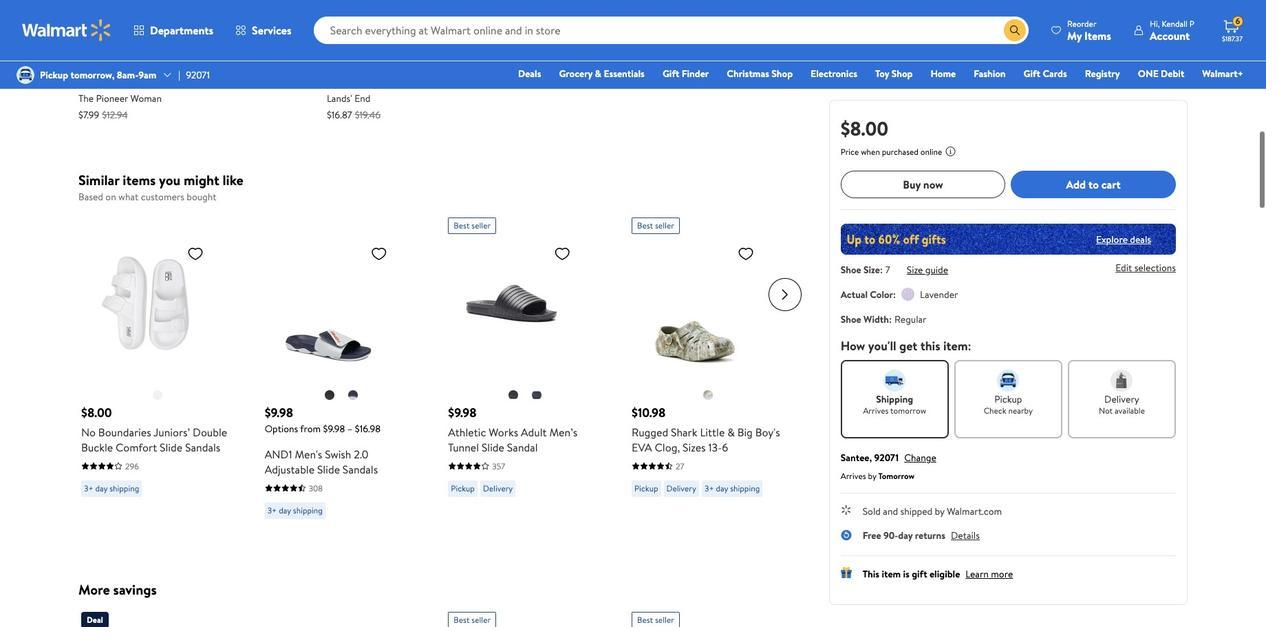 Task type: describe. For each thing, give the bounding box(es) containing it.
search icon image
[[1010, 25, 1021, 36]]

this
[[921, 337, 941, 355]]

day left returns
[[899, 529, 913, 543]]

shoe width : regular
[[841, 313, 927, 326]]

add to favorites list, no boundaries juniors' double buckle comfort slide sandals image
[[187, 245, 204, 262]]

day down buckle
[[95, 482, 108, 494]]

fashion link
[[968, 66, 1013, 81]]

departments
[[150, 23, 214, 38]]

walmart.com
[[948, 505, 1003, 518]]

pickup left tomorrow,
[[40, 68, 68, 82]]

edit selections button
[[1116, 261, 1177, 275]]

swish
[[325, 447, 351, 462]]

gift cards link
[[1018, 66, 1074, 81]]

0 horizontal spatial &
[[595, 67, 602, 81]]

$9.98 athletic works adult men's tunnel slide sandal
[[448, 404, 578, 455]]

edit
[[1116, 261, 1133, 275]]

0 horizontal spatial shipping
[[110, 482, 139, 494]]

to
[[1089, 177, 1100, 192]]

7
[[886, 263, 891, 277]]

$9.98 options from $9.98 – $16.98
[[265, 404, 381, 435]]

juniors'
[[154, 424, 190, 440]]

6 inside "6 $187.37"
[[1236, 15, 1241, 27]]

more
[[79, 580, 110, 599]]

gift for gift cards
[[1024, 67, 1041, 81]]

2 size from the left
[[907, 263, 924, 277]]

and1 men's swish 2.0 adjustable slide sandals image
[[265, 239, 393, 367]]

woman
[[130, 92, 162, 105]]

deals
[[1131, 232, 1152, 246]]

gift
[[912, 567, 928, 581]]

fashion
[[974, 67, 1006, 81]]

grocery & essentials link
[[553, 66, 651, 81]]

| 92071
[[179, 68, 210, 82]]

gift cards
[[1024, 67, 1068, 81]]

|
[[179, 68, 180, 82]]

size guide button
[[907, 263, 949, 277]]

learn
[[966, 567, 989, 581]]

black image for white image
[[324, 389, 335, 400]]

adult
[[521, 424, 547, 440]]

price
[[841, 146, 860, 158]]

camo image
[[703, 389, 714, 400]]

sold
[[863, 505, 881, 518]]

2 horizontal spatial 3+
[[705, 482, 714, 494]]

$16.87
[[327, 108, 352, 122]]

image of item 3 image
[[327, 0, 564, 86]]

adjustable
[[265, 462, 315, 477]]

2 horizontal spatial shipping
[[731, 482, 760, 494]]

details
[[952, 529, 980, 543]]

home
[[931, 67, 956, 81]]

change button
[[905, 451, 937, 465]]

$10.98
[[632, 404, 666, 421]]

explore deals link
[[1091, 227, 1157, 252]]

Search search field
[[314, 17, 1029, 44]]

registry link
[[1079, 66, 1127, 81]]

eligible
[[930, 567, 961, 581]]

$8.00 for $8.00 no boundaries juniors' double buckle comfort slide sandals
[[81, 404, 112, 421]]

savings
[[113, 580, 157, 599]]

edit selections
[[1116, 261, 1177, 275]]

3 product group from the left
[[448, 212, 602, 524]]

walmart image
[[22, 19, 112, 41]]

lands' end $16.87 $19.46
[[327, 92, 381, 122]]

boy's
[[756, 424, 781, 440]]

1 horizontal spatial 3+ day shipping
[[268, 504, 323, 516]]

tomorrow
[[891, 405, 927, 417]]

guide
[[926, 263, 949, 277]]

shoe for shoe size : 7
[[841, 263, 862, 277]]

eva
[[632, 440, 653, 455]]

this
[[863, 567, 880, 581]]

Walmart Site-Wide search field
[[314, 17, 1029, 44]]

options
[[265, 422, 298, 435]]

debit
[[1162, 67, 1185, 81]]

list containing the pioneer woman
[[73, 0, 818, 138]]

actual color :
[[841, 288, 896, 302]]

pioneer
[[96, 92, 128, 105]]

1 horizontal spatial $9.98
[[323, 422, 345, 435]]

little
[[700, 424, 725, 440]]

pickup check nearby
[[984, 392, 1034, 417]]

size guide
[[907, 263, 949, 277]]

rugged shark little & big boy's eva clog, sizes 13-6 image
[[632, 239, 760, 367]]

services button
[[225, 14, 303, 47]]

list item containing the pioneer woman
[[79, 0, 316, 122]]

registry
[[1086, 67, 1121, 81]]

toy
[[876, 67, 890, 81]]

color
[[871, 288, 894, 302]]

and1 men's swish 2.0 adjustable slide sandals
[[265, 447, 378, 477]]

tomorrow,
[[71, 68, 115, 82]]

add to favorites list, and1 men's swish 2.0 adjustable slide sandals image
[[371, 245, 387, 262]]

width
[[864, 313, 890, 326]]

pickup down eva
[[635, 482, 659, 494]]

men's
[[295, 447, 322, 462]]

works
[[489, 424, 519, 440]]

: for color
[[894, 288, 896, 302]]

sandal
[[507, 440, 538, 455]]

intent image for pickup image
[[998, 370, 1020, 392]]

hi, kendall p account
[[1151, 18, 1195, 43]]

1 size from the left
[[864, 263, 881, 277]]

lands'
[[327, 92, 352, 105]]

product group containing $10.98
[[632, 212, 785, 524]]

white image
[[152, 389, 163, 400]]

item:
[[944, 337, 972, 355]]

shipping
[[877, 392, 914, 406]]

from
[[300, 422, 321, 435]]

357
[[493, 460, 505, 472]]

christmas
[[727, 67, 770, 81]]

92071 for santee,
[[875, 451, 899, 465]]

home link
[[925, 66, 963, 81]]

customers
[[141, 190, 184, 204]]

: for size
[[881, 263, 883, 277]]

intent image for delivery image
[[1112, 370, 1134, 392]]



Task type: locate. For each thing, give the bounding box(es) containing it.
arrives inside santee, 92071 change arrives by tomorrow
[[841, 470, 867, 482]]

day down 13-
[[716, 482, 729, 494]]

0 vertical spatial $8.00
[[841, 115, 889, 142]]

arrives
[[864, 405, 889, 417], [841, 470, 867, 482]]

6 up '$187.37'
[[1236, 15, 1241, 27]]

1 vertical spatial 6
[[722, 440, 729, 455]]

92071 inside santee, 92071 change arrives by tomorrow
[[875, 451, 899, 465]]

3+ down 13-
[[705, 482, 714, 494]]

pickup down intent image for pickup
[[995, 392, 1023, 406]]

0 horizontal spatial $8.00
[[81, 404, 112, 421]]

no
[[81, 424, 96, 440]]

3+ day shipping down 13-
[[705, 482, 760, 494]]

1 horizontal spatial list item
[[327, 0, 564, 122]]

1 vertical spatial sandals
[[343, 462, 378, 477]]

2 horizontal spatial delivery
[[1105, 392, 1140, 406]]

blue image
[[531, 389, 542, 400]]

by down santee,
[[869, 470, 877, 482]]

$9.98 up athletic
[[448, 404, 477, 421]]

how you'll get this item:
[[841, 337, 972, 355]]

9am
[[139, 68, 157, 82]]

2 horizontal spatial $9.98
[[448, 404, 477, 421]]

you
[[159, 171, 181, 189]]

pickup down tunnel
[[451, 482, 475, 494]]

0 horizontal spatial by
[[869, 470, 877, 482]]

no boundaries juniors' double buckle comfort slide sandals image
[[81, 239, 209, 367]]

black image for blue icon on the left bottom of the page
[[508, 389, 519, 400]]

grocery
[[559, 67, 593, 81]]

reorder my items
[[1068, 18, 1112, 43]]

gift for gift finder
[[663, 67, 680, 81]]

add to favorites list, rugged shark little & big boy's eva clog, sizes 13-6 image
[[738, 245, 755, 262]]

arrives left tomorrow
[[864, 405, 889, 417]]

1 horizontal spatial shop
[[892, 67, 913, 81]]

0 horizontal spatial black image
[[324, 389, 335, 400]]

price when purchased online
[[841, 146, 943, 158]]

add to cart
[[1067, 177, 1121, 192]]

& right grocery
[[595, 67, 602, 81]]

shoe down the actual
[[841, 313, 862, 326]]

$8.00 up no
[[81, 404, 112, 421]]

1 horizontal spatial delivery
[[667, 482, 697, 494]]

grocery & essentials
[[559, 67, 645, 81]]

purchased
[[883, 146, 919, 158]]

product group containing $8.00
[[81, 212, 235, 524]]

get
[[900, 337, 918, 355]]

explore deals
[[1097, 232, 1152, 246]]

1 list item from the left
[[79, 0, 316, 122]]

seller
[[472, 219, 491, 231], [655, 219, 675, 231], [472, 614, 491, 626], [655, 614, 675, 626]]

: left 7
[[881, 263, 883, 277]]

0 vertical spatial by
[[869, 470, 877, 482]]

delivery down intent image for delivery
[[1105, 392, 1140, 406]]

shoe for shoe width : regular
[[841, 313, 862, 326]]

0 horizontal spatial :
[[881, 263, 883, 277]]

$9.98 left –
[[323, 422, 345, 435]]

online
[[921, 146, 943, 158]]

1 vertical spatial 92071
[[875, 451, 899, 465]]

2 black image from the left
[[508, 389, 519, 400]]

shoe up the actual
[[841, 263, 862, 277]]

shop for christmas shop
[[772, 67, 793, 81]]

how
[[841, 337, 866, 355]]

black image left blue icon on the left bottom of the page
[[508, 389, 519, 400]]

product group
[[81, 212, 235, 524], [265, 212, 418, 524], [448, 212, 602, 524], [632, 212, 785, 524]]

slide up 308
[[317, 462, 340, 477]]

slide inside '$8.00 no boundaries juniors' double buckle comfort slide sandals'
[[160, 440, 183, 455]]

6 left big
[[722, 440, 729, 455]]

& inside the $10.98 rugged shark little & big boy's eva clog, sizes 13-6
[[728, 424, 735, 440]]

p
[[1190, 18, 1195, 29]]

2 list item from the left
[[327, 0, 564, 122]]

cards
[[1043, 67, 1068, 81]]

92071 up tomorrow at the bottom right of the page
[[875, 451, 899, 465]]

list item containing lands' end
[[327, 0, 564, 122]]

0 vertical spatial :
[[881, 263, 883, 277]]

 image
[[17, 66, 34, 84]]

image of item 1 image
[[79, 0, 316, 86]]

black image left white image
[[324, 389, 335, 400]]

$9.98 inside "$9.98 athletic works adult men's tunnel slide sandal"
[[448, 404, 477, 421]]

delivery for $10.98
[[667, 482, 697, 494]]

0 vertical spatial shoe
[[841, 263, 862, 277]]

sandals down $16.98
[[343, 462, 378, 477]]

$8.00 up when
[[841, 115, 889, 142]]

92071 right |
[[186, 68, 210, 82]]

1 black image from the left
[[324, 389, 335, 400]]

0 vertical spatial arrives
[[864, 405, 889, 417]]

tunnel
[[448, 440, 479, 455]]

4 product group from the left
[[632, 212, 785, 524]]

delivery for $9.98
[[483, 482, 513, 494]]

1 vertical spatial arrives
[[841, 470, 867, 482]]

0 horizontal spatial slide
[[160, 440, 183, 455]]

1 shop from the left
[[772, 67, 793, 81]]

sandals inside '$8.00 no boundaries juniors' double buckle comfort slide sandals'
[[185, 440, 221, 455]]

sandals inside and1 men's swish 2.0 adjustable slide sandals
[[343, 462, 378, 477]]

shipping down 296
[[110, 482, 139, 494]]

2 horizontal spatial 3+ day shipping
[[705, 482, 760, 494]]

1 vertical spatial &
[[728, 424, 735, 440]]

3+ day shipping down 308
[[268, 504, 323, 516]]

similar
[[79, 171, 119, 189]]

gift finder
[[663, 67, 709, 81]]

my
[[1068, 28, 1083, 43]]

1 horizontal spatial 3+
[[268, 504, 277, 516]]

1 horizontal spatial by
[[935, 505, 945, 518]]

2 product group from the left
[[265, 212, 418, 524]]

available
[[1115, 405, 1146, 417]]

1 vertical spatial :
[[894, 288, 896, 302]]

toy shop
[[876, 67, 913, 81]]

shipping down big
[[731, 482, 760, 494]]

2.0
[[354, 447, 369, 462]]

1 vertical spatial by
[[935, 505, 945, 518]]

–
[[348, 422, 353, 435]]

slide inside and1 men's swish 2.0 adjustable slide sandals
[[317, 462, 340, 477]]

0 vertical spatial 6
[[1236, 15, 1241, 27]]

1 horizontal spatial $8.00
[[841, 115, 889, 142]]

6 $187.37
[[1223, 15, 1243, 43]]

shipping down 308
[[293, 504, 323, 516]]

nearby
[[1009, 405, 1034, 417]]

1 vertical spatial shoe
[[841, 313, 862, 326]]

$7.99
[[79, 108, 99, 122]]

free
[[863, 529, 882, 543]]

athletic
[[448, 424, 486, 440]]

pickup tomorrow, 8am-9am
[[40, 68, 157, 82]]

1 horizontal spatial :
[[890, 313, 892, 326]]

delivery not available
[[1100, 392, 1146, 417]]

slide inside "$9.98 athletic works adult men's tunnel slide sandal"
[[482, 440, 505, 455]]

regular
[[895, 313, 927, 326]]

$19.46
[[355, 108, 381, 122]]

one debit
[[1139, 67, 1185, 81]]

more savings
[[79, 580, 157, 599]]

size left 7
[[864, 263, 881, 277]]

pickup inside pickup check nearby
[[995, 392, 1023, 406]]

shipped
[[901, 505, 933, 518]]

arrives down santee,
[[841, 470, 867, 482]]

sandals right the comfort on the bottom of page
[[185, 440, 221, 455]]

clog,
[[655, 440, 680, 455]]

2 shoe from the top
[[841, 313, 862, 326]]

up to sixty percent off deals. shop now. image
[[841, 224, 1177, 255]]

0 horizontal spatial 3+
[[84, 482, 93, 494]]

1 horizontal spatial gift
[[1024, 67, 1041, 81]]

day down adjustable
[[279, 504, 291, 516]]

electronics link
[[805, 66, 864, 81]]

1 gift from the left
[[663, 67, 680, 81]]

3+ down buckle
[[84, 482, 93, 494]]

list
[[73, 0, 818, 138]]

black image
[[324, 389, 335, 400], [508, 389, 519, 400]]

0 horizontal spatial list item
[[79, 0, 316, 122]]

gift left finder
[[663, 67, 680, 81]]

electronics
[[811, 67, 858, 81]]

$187.37
[[1223, 34, 1243, 43]]

size left guide
[[907, 263, 924, 277]]

0 horizontal spatial 3+ day shipping
[[84, 482, 139, 494]]

and
[[884, 505, 899, 518]]

shop right toy
[[892, 67, 913, 81]]

by inside santee, 92071 change arrives by tomorrow
[[869, 470, 877, 482]]

gifting made easy image
[[841, 567, 852, 578]]

by
[[869, 470, 877, 482], [935, 505, 945, 518]]

this item is gift eligible learn more
[[863, 567, 1014, 581]]

santee, 92071 change arrives by tomorrow
[[841, 451, 937, 482]]

shop for toy shop
[[892, 67, 913, 81]]

buy
[[904, 177, 921, 192]]

27
[[676, 460, 685, 472]]

bought
[[187, 190, 217, 204]]

one
[[1139, 67, 1159, 81]]

what
[[118, 190, 139, 204]]

0 vertical spatial sandals
[[185, 440, 221, 455]]

1 horizontal spatial 6
[[1236, 15, 1241, 27]]

2 horizontal spatial slide
[[482, 440, 505, 455]]

1 vertical spatial $8.00
[[81, 404, 112, 421]]

1 shoe from the top
[[841, 263, 862, 277]]

0 horizontal spatial size
[[864, 263, 881, 277]]

items
[[123, 171, 156, 189]]

kendall
[[1163, 18, 1188, 29]]

1 horizontal spatial sandals
[[343, 462, 378, 477]]

shop
[[772, 67, 793, 81], [892, 67, 913, 81]]

: left regular
[[890, 313, 892, 326]]

3+ down adjustable
[[268, 504, 277, 516]]

explore
[[1097, 232, 1129, 246]]

slide
[[160, 440, 183, 455], [482, 440, 505, 455], [317, 462, 340, 477]]

: up shoe width : regular
[[894, 288, 896, 302]]

$8.00 for $8.00
[[841, 115, 889, 142]]

2 shop from the left
[[892, 67, 913, 81]]

white image
[[348, 389, 359, 400]]

the pioneer woman $7.99 $12.94
[[79, 92, 162, 122]]

13-
[[709, 440, 722, 455]]

92071 for |
[[186, 68, 210, 82]]

walmart+
[[1203, 67, 1244, 81]]

2 horizontal spatial :
[[894, 288, 896, 302]]

0 horizontal spatial gift
[[663, 67, 680, 81]]

2 vertical spatial :
[[890, 313, 892, 326]]

athletic works adult men's tunnel slide sandal image
[[448, 239, 577, 367]]

gift
[[663, 67, 680, 81], [1024, 67, 1041, 81]]

deals link
[[512, 66, 548, 81]]

$9.98 for $9.98
[[448, 404, 477, 421]]

1 horizontal spatial slide
[[317, 462, 340, 477]]

: for width
[[890, 313, 892, 326]]

$9.98 up options
[[265, 404, 293, 421]]

pickup
[[40, 68, 68, 82], [995, 392, 1023, 406], [451, 482, 475, 494], [635, 482, 659, 494]]

gift left cards
[[1024, 67, 1041, 81]]

1 horizontal spatial black image
[[508, 389, 519, 400]]

0 horizontal spatial 6
[[722, 440, 729, 455]]

$10.98 rugged shark little & big boy's eva clog, sizes 13-6
[[632, 404, 781, 455]]

reorder
[[1068, 18, 1097, 29]]

1 horizontal spatial shipping
[[293, 504, 323, 516]]

1 horizontal spatial &
[[728, 424, 735, 440]]

0 horizontal spatial 92071
[[186, 68, 210, 82]]

1 horizontal spatial 92071
[[875, 451, 899, 465]]

add to cart button
[[1012, 171, 1177, 198]]

6 inside the $10.98 rugged shark little & big boy's eva clog, sizes 13-6
[[722, 440, 729, 455]]

finder
[[682, 67, 709, 81]]

0 horizontal spatial delivery
[[483, 482, 513, 494]]

rugged
[[632, 424, 669, 440]]

list item
[[79, 0, 316, 122], [327, 0, 564, 122]]

shop right christmas
[[772, 67, 793, 81]]

day
[[95, 482, 108, 494], [716, 482, 729, 494], [279, 504, 291, 516], [899, 529, 913, 543]]

legal information image
[[946, 146, 957, 157]]

next slide for similar items you might like list image
[[769, 278, 802, 311]]

by right the shipped
[[935, 505, 945, 518]]

308
[[309, 482, 323, 494]]

big
[[738, 424, 753, 440]]

deals
[[518, 67, 541, 81]]

add to favorites list, athletic works adult men's tunnel slide sandal image
[[554, 245, 571, 262]]

1 product group from the left
[[81, 212, 235, 524]]

0 horizontal spatial $9.98
[[265, 404, 293, 421]]

&
[[595, 67, 602, 81], [728, 424, 735, 440]]

delivery down 357
[[483, 482, 513, 494]]

2 gift from the left
[[1024, 67, 1041, 81]]

3+ day shipping down 296
[[84, 482, 139, 494]]

$8.00 inside '$8.00 no boundaries juniors' double buckle comfort slide sandals'
[[81, 404, 112, 421]]

0 horizontal spatial sandals
[[185, 440, 221, 455]]

delivery down 27
[[667, 482, 697, 494]]

toy shop link
[[870, 66, 920, 81]]

men's
[[550, 424, 578, 440]]

:
[[881, 263, 883, 277], [894, 288, 896, 302], [890, 313, 892, 326]]

end
[[355, 92, 371, 105]]

add
[[1067, 177, 1087, 192]]

$9.98 for options from $9.98 – $16.98
[[265, 404, 293, 421]]

& left big
[[728, 424, 735, 440]]

slide up 357
[[482, 440, 505, 455]]

delivery inside delivery not available
[[1105, 392, 1140, 406]]

christmas shop link
[[721, 66, 799, 81]]

1 horizontal spatial size
[[907, 263, 924, 277]]

0 horizontal spatial shop
[[772, 67, 793, 81]]

items
[[1085, 28, 1112, 43]]

slide right the comfort on the bottom of page
[[160, 440, 183, 455]]

delivery
[[1105, 392, 1140, 406], [483, 482, 513, 494], [667, 482, 697, 494]]

0 vertical spatial 92071
[[186, 68, 210, 82]]

0 vertical spatial &
[[595, 67, 602, 81]]

intent image for shipping image
[[884, 370, 906, 392]]

arrives inside shipping arrives tomorrow
[[864, 405, 889, 417]]



Task type: vqa. For each thing, say whether or not it's contained in the screenshot.
left 9
no



